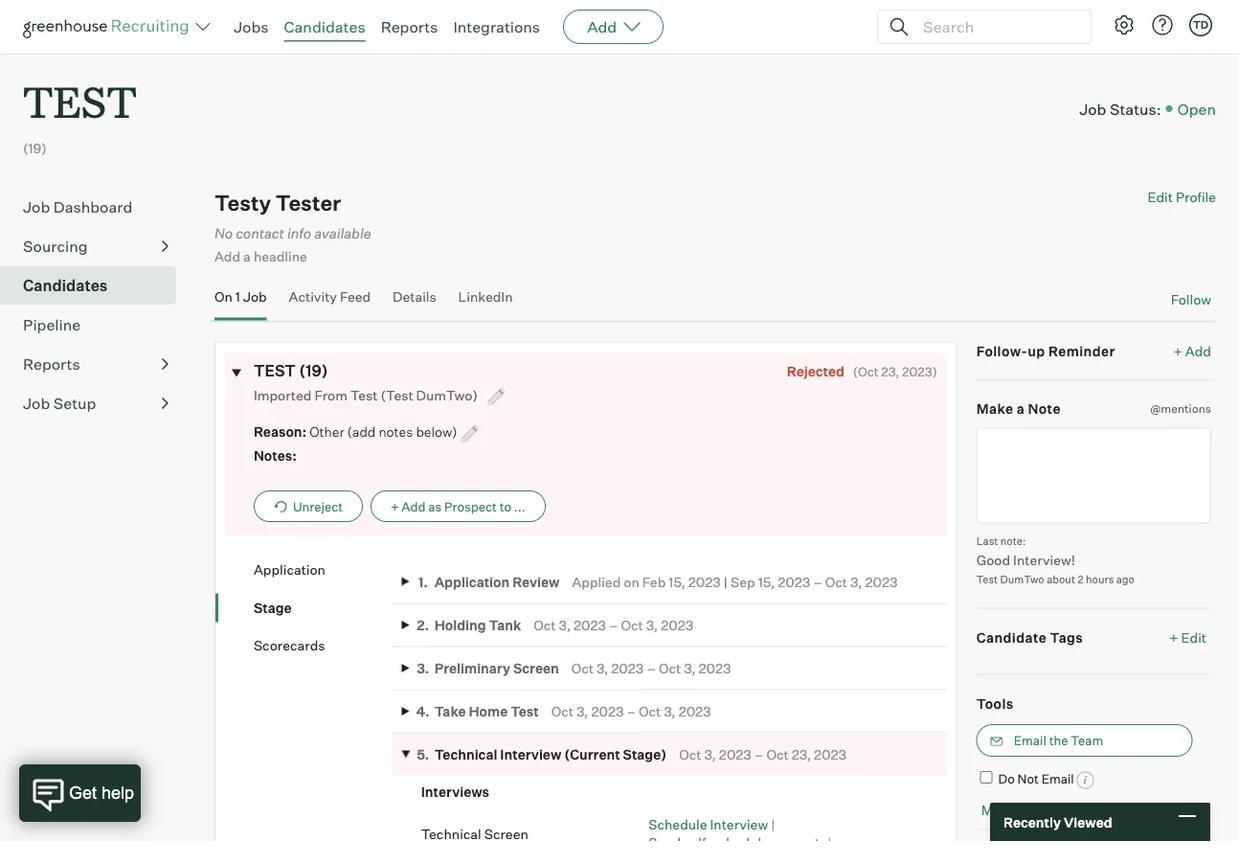 Task type: locate. For each thing, give the bounding box(es) containing it.
job left setup
[[23, 394, 50, 413]]

15, right sep
[[759, 573, 775, 590]]

1 horizontal spatial edit
[[1182, 629, 1207, 646]]

setup
[[53, 394, 96, 413]]

good
[[977, 551, 1011, 568]]

job for job status:
[[1080, 99, 1107, 118]]

oct 3, 2023 – oct 23, 2023
[[680, 746, 847, 763]]

1 horizontal spatial reports link
[[381, 17, 438, 36]]

+
[[1174, 342, 1183, 359], [391, 499, 399, 514], [1170, 629, 1179, 646]]

td button
[[1190, 13, 1213, 36]]

1 vertical spatial test
[[254, 361, 296, 380]]

1 vertical spatial (19)
[[299, 361, 328, 380]]

job left "status:"
[[1080, 99, 1107, 118]]

0 horizontal spatial application
[[254, 561, 326, 578]]

dumtwo
[[1001, 573, 1045, 586]]

sep
[[731, 573, 756, 590]]

+ inside button
[[391, 499, 399, 514]]

0 vertical spatial (19)
[[23, 140, 47, 157]]

(oct
[[854, 363, 879, 379]]

0 vertical spatial candidates link
[[284, 17, 366, 36]]

+ add as prospect to ...
[[391, 499, 526, 514]]

+ edit link
[[1165, 624, 1212, 650]]

None text field
[[977, 428, 1212, 523]]

greenhouse recruiting image
[[23, 15, 195, 38]]

test
[[351, 386, 378, 403], [977, 573, 999, 586], [511, 703, 539, 720]]

interview right schedule
[[710, 816, 769, 832]]

to
[[500, 499, 512, 514]]

reports link left integrations link
[[381, 17, 438, 36]]

1 vertical spatial candidates
[[23, 276, 108, 295]]

0 vertical spatial edit
[[1148, 189, 1174, 206]]

do
[[999, 771, 1015, 786]]

1 horizontal spatial |
[[771, 816, 776, 832]]

reason:
[[254, 423, 307, 440]]

0 horizontal spatial edit
[[1148, 189, 1174, 206]]

linkedin link
[[459, 288, 513, 316]]

oct right tank
[[534, 617, 556, 633]]

candidates link right jobs
[[284, 17, 366, 36]]

email
[[1014, 733, 1047, 748], [1042, 771, 1075, 786]]

0 horizontal spatial 23,
[[792, 746, 812, 763]]

1 horizontal spatial a
[[1017, 400, 1025, 417]]

1 horizontal spatial interview
[[710, 816, 769, 832]]

unreject
[[293, 499, 343, 514]]

1 horizontal spatial application
[[435, 573, 510, 590]]

dashboard
[[53, 198, 132, 217]]

Do Not Email checkbox
[[981, 771, 993, 784]]

oct down on
[[621, 617, 644, 633]]

activity
[[289, 288, 337, 305]]

2023)
[[903, 363, 938, 379]]

test
[[23, 73, 137, 129], [254, 361, 296, 380]]

0 vertical spatial reports link
[[381, 17, 438, 36]]

email inside email the team button
[[1014, 733, 1047, 748]]

add inside testy tester no contact info available add a headline
[[215, 248, 241, 265]]

add button
[[564, 10, 664, 44]]

available
[[314, 224, 371, 242]]

+ inside 'link'
[[1170, 629, 1179, 646]]

activity feed
[[289, 288, 371, 305]]

1 vertical spatial a
[[1017, 400, 1025, 417]]

email right not at the right bottom of the page
[[1042, 771, 1075, 786]]

note
[[1029, 400, 1062, 417]]

candidates link down sourcing link
[[23, 274, 169, 297]]

0 vertical spatial reports
[[381, 17, 438, 36]]

0 vertical spatial +
[[1174, 342, 1183, 359]]

make a note
[[977, 400, 1062, 417]]

23,
[[882, 363, 900, 379], [792, 746, 812, 763]]

email left the
[[1014, 733, 1047, 748]]

reports left integrations link
[[381, 17, 438, 36]]

candidates down sourcing
[[23, 276, 108, 295]]

prospect
[[445, 499, 497, 514]]

from
[[315, 386, 348, 403]]

0 vertical spatial |
[[724, 573, 728, 590]]

note:
[[1001, 534, 1026, 547]]

| right the schedule interview link
[[771, 816, 776, 832]]

candidates right jobs
[[284, 17, 366, 36]]

recently
[[1004, 814, 1062, 830]]

1 horizontal spatial test
[[511, 703, 539, 720]]

reports link up job setup link
[[23, 353, 169, 376]]

a down 'contact'
[[243, 248, 251, 265]]

1 vertical spatial edit
[[1182, 629, 1207, 646]]

contact
[[236, 224, 284, 242]]

scorecards link
[[254, 636, 393, 655]]

2 vertical spatial +
[[1170, 629, 1179, 646]]

tags
[[1051, 629, 1084, 646]]

a left the note
[[1017, 400, 1025, 417]]

notes
[[379, 423, 413, 440]]

0 vertical spatial a
[[243, 248, 251, 265]]

test right home
[[511, 703, 539, 720]]

+ add link
[[1174, 341, 1212, 360]]

(19) up from
[[299, 361, 328, 380]]

2023
[[689, 573, 721, 590], [778, 573, 811, 590], [866, 573, 898, 590], [574, 617, 606, 633], [661, 617, 694, 633], [612, 660, 644, 677], [699, 660, 732, 677], [592, 703, 624, 720], [679, 703, 712, 720], [719, 746, 752, 763], [815, 746, 847, 763]]

1 vertical spatial reports
[[23, 355, 80, 374]]

test up imported
[[254, 361, 296, 380]]

edit inside 'link'
[[1182, 629, 1207, 646]]

0 horizontal spatial interview
[[501, 746, 562, 763]]

1 15, from the left
[[669, 573, 686, 590]]

1 horizontal spatial test
[[254, 361, 296, 380]]

job up sourcing
[[23, 198, 50, 217]]

screen
[[514, 660, 559, 677]]

schedule
[[649, 816, 708, 832]]

feb
[[643, 573, 666, 590]]

reminder
[[1049, 342, 1116, 359]]

job for job dashboard
[[23, 198, 50, 217]]

1 vertical spatial reports link
[[23, 353, 169, 376]]

follow
[[1171, 291, 1212, 308]]

0 horizontal spatial candidates
[[23, 276, 108, 295]]

tools
[[977, 695, 1014, 712]]

0 vertical spatial 23,
[[882, 363, 900, 379]]

+ for + add as prospect to ...
[[391, 499, 399, 514]]

test down good
[[977, 573, 999, 586]]

1 horizontal spatial reports
[[381, 17, 438, 36]]

test left (test
[[351, 386, 378, 403]]

ago
[[1117, 573, 1135, 586]]

reports link
[[381, 17, 438, 36], [23, 353, 169, 376]]

interview down 4. take home test oct 3, 2023 – oct 3, 2023
[[501, 746, 562, 763]]

(test
[[381, 386, 414, 403]]

the
[[1050, 733, 1069, 748]]

0 horizontal spatial test
[[23, 73, 137, 129]]

1 vertical spatial |
[[771, 816, 776, 832]]

0 vertical spatial email
[[1014, 733, 1047, 748]]

imported
[[254, 386, 312, 403]]

– down the applied
[[609, 617, 618, 633]]

0 horizontal spatial |
[[724, 573, 728, 590]]

1 vertical spatial candidates link
[[23, 274, 169, 297]]

2 horizontal spatial test
[[977, 573, 999, 586]]

a
[[243, 248, 251, 265], [1017, 400, 1025, 417]]

15, right "feb" at bottom
[[669, 573, 686, 590]]

0 vertical spatial candidates
[[284, 17, 366, 36]]

+ add
[[1174, 342, 1212, 359]]

1 horizontal spatial 15,
[[759, 573, 775, 590]]

1 horizontal spatial 23,
[[882, 363, 900, 379]]

linkedin
[[459, 288, 513, 305]]

activity feed link
[[289, 288, 371, 316]]

1 vertical spatial +
[[391, 499, 399, 514]]

test for test (19)
[[254, 361, 296, 380]]

oct
[[826, 573, 848, 590], [534, 617, 556, 633], [621, 617, 644, 633], [572, 660, 594, 677], [659, 660, 681, 677], [552, 703, 574, 720], [639, 703, 661, 720], [680, 746, 702, 763], [767, 746, 789, 763]]

+ add as prospect to ... button
[[371, 490, 546, 522]]

technical
[[435, 746, 498, 763]]

2 vertical spatial test
[[511, 703, 539, 720]]

interview!
[[1014, 551, 1076, 568]]

scorecards
[[254, 637, 325, 654]]

0 horizontal spatial reports
[[23, 355, 80, 374]]

@mentions link
[[1151, 399, 1212, 418]]

testy
[[215, 190, 271, 216]]

info
[[287, 224, 311, 242]]

0 horizontal spatial test
[[351, 386, 378, 403]]

| left sep
[[724, 573, 728, 590]]

3. preliminary screen oct 3, 2023 – oct 3, 2023
[[417, 660, 732, 677]]

1 vertical spatial interview
[[710, 816, 769, 832]]

edit
[[1148, 189, 1174, 206], [1182, 629, 1207, 646]]

tank
[[489, 617, 522, 633]]

3,
[[851, 573, 863, 590], [559, 617, 571, 633], [647, 617, 658, 633], [597, 660, 609, 677], [684, 660, 696, 677], [577, 703, 589, 720], [664, 703, 676, 720], [705, 746, 717, 763]]

0 vertical spatial test
[[23, 73, 137, 129]]

0 horizontal spatial 15,
[[669, 573, 686, 590]]

oct up stage)
[[639, 703, 661, 720]]

+ for + add
[[1174, 342, 1183, 359]]

1 vertical spatial test
[[977, 573, 999, 586]]

1 horizontal spatial candidates link
[[284, 17, 366, 36]]

...
[[514, 499, 526, 514]]

1 vertical spatial 23,
[[792, 746, 812, 763]]

test down greenhouse recruiting image
[[23, 73, 137, 129]]

add
[[587, 17, 617, 36], [215, 248, 241, 265], [1186, 342, 1212, 359], [402, 499, 426, 514]]

sourcing link
[[23, 235, 169, 258]]

reports down pipeline
[[23, 355, 80, 374]]

stage link
[[254, 598, 393, 617]]

application up stage
[[254, 561, 326, 578]]

edit profile
[[1148, 189, 1217, 206]]

0 horizontal spatial a
[[243, 248, 251, 265]]

(19) down test link
[[23, 140, 47, 157]]

(19)
[[23, 140, 47, 157], [299, 361, 328, 380]]

application up the holding
[[435, 573, 510, 590]]

status:
[[1110, 99, 1162, 118]]

0 horizontal spatial (19)
[[23, 140, 47, 157]]



Task type: describe. For each thing, give the bounding box(es) containing it.
0 horizontal spatial candidates link
[[23, 274, 169, 297]]

follow-up reminder
[[977, 342, 1116, 359]]

oct right screen
[[572, 660, 594, 677]]

this
[[1025, 802, 1048, 818]]

home
[[469, 703, 508, 720]]

job setup link
[[23, 392, 169, 415]]

oct down 1. application review applied on  feb 15, 2023 | sep 15, 2023 – oct 3, 2023
[[659, 660, 681, 677]]

other
[[310, 423, 344, 440]]

up
[[1028, 342, 1046, 359]]

2.
[[417, 617, 429, 633]]

review
[[513, 573, 560, 590]]

oct up the schedule interview |
[[767, 746, 789, 763]]

application inside 'link'
[[254, 561, 326, 578]]

job dashboard link
[[23, 196, 169, 219]]

– right sep
[[814, 573, 823, 590]]

(add
[[347, 423, 376, 440]]

– up stage)
[[627, 703, 636, 720]]

not
[[1018, 771, 1039, 786]]

details
[[393, 288, 437, 305]]

5. technical interview (current stage)
[[417, 746, 667, 763]]

on
[[624, 573, 640, 590]]

applied
[[572, 573, 621, 590]]

application link
[[254, 560, 393, 579]]

schedule interview |
[[649, 816, 776, 832]]

follow-
[[977, 342, 1028, 359]]

interviews
[[421, 784, 490, 800]]

+ for + edit
[[1170, 629, 1179, 646]]

2 15, from the left
[[759, 573, 775, 590]]

pipeline
[[23, 315, 81, 335]]

last note: good interview! test dumtwo               about 2 hours               ago
[[977, 534, 1135, 586]]

oct right sep
[[826, 573, 848, 590]]

td button
[[1186, 10, 1217, 40]]

test for test
[[23, 73, 137, 129]]

on
[[215, 288, 233, 305]]

4.
[[417, 703, 430, 720]]

oct right stage)
[[680, 746, 702, 763]]

integrations link
[[454, 17, 541, 36]]

last
[[977, 534, 999, 547]]

1 horizontal spatial candidates
[[284, 17, 366, 36]]

profile
[[1176, 189, 1217, 206]]

configure image
[[1113, 13, 1136, 36]]

testy tester no contact info available add a headline
[[215, 190, 371, 265]]

candidate
[[977, 629, 1047, 646]]

1 horizontal spatial (19)
[[299, 361, 328, 380]]

edit profile link
[[1148, 189, 1217, 206]]

dumtwo)
[[416, 386, 478, 403]]

follow link
[[1171, 290, 1212, 309]]

job for job setup
[[23, 394, 50, 413]]

5.
[[417, 746, 429, 763]]

on 1 job link
[[215, 288, 267, 316]]

job dashboard
[[23, 198, 132, 217]]

a inside testy tester no contact info available add a headline
[[243, 248, 251, 265]]

3.
[[417, 660, 429, 677]]

email the team
[[1014, 733, 1104, 748]]

job status:
[[1080, 99, 1162, 118]]

test link
[[23, 54, 137, 133]]

1.
[[418, 573, 428, 590]]

candidate
[[1051, 802, 1114, 818]]

about
[[1047, 573, 1076, 586]]

as
[[429, 499, 442, 514]]

oct down "3. preliminary screen oct 3, 2023 – oct 3, 2023"
[[552, 703, 574, 720]]

viewed
[[1064, 814, 1113, 830]]

– down "feb" at bottom
[[647, 660, 656, 677]]

make
[[977, 400, 1014, 417]]

add inside button
[[402, 499, 426, 514]]

below)
[[416, 423, 458, 440]]

feed
[[340, 288, 371, 305]]

Search text field
[[919, 13, 1074, 41]]

merge this candidate link
[[982, 802, 1114, 818]]

schedule interview link
[[649, 816, 769, 832]]

23, inside rejected (oct 23, 2023)
[[882, 363, 900, 379]]

hours
[[1087, 573, 1115, 586]]

1 vertical spatial email
[[1042, 771, 1075, 786]]

no
[[215, 224, 233, 242]]

– up the schedule interview |
[[755, 746, 764, 763]]

0 vertical spatial test
[[351, 386, 378, 403]]

tester
[[276, 190, 341, 216]]

on 1 job
[[215, 288, 267, 305]]

stage)
[[623, 746, 667, 763]]

2. holding tank oct 3, 2023 – oct 3, 2023
[[417, 617, 694, 633]]

candidate tags
[[977, 629, 1084, 646]]

add inside popup button
[[587, 17, 617, 36]]

holding
[[435, 617, 486, 633]]

details link
[[393, 288, 437, 316]]

reason: other (add notes below)
[[254, 423, 458, 440]]

1. application review applied on  feb 15, 2023 | sep 15, 2023 – oct 3, 2023
[[418, 573, 898, 590]]

1
[[236, 288, 240, 305]]

0 horizontal spatial reports link
[[23, 353, 169, 376]]

imported from test (test dumtwo)
[[254, 386, 481, 403]]

0 vertical spatial interview
[[501, 746, 562, 763]]

sourcing
[[23, 237, 88, 256]]

preliminary
[[435, 660, 511, 677]]

merge
[[982, 802, 1022, 818]]

+ edit
[[1170, 629, 1207, 646]]

pipeline link
[[23, 314, 169, 336]]

unreject button
[[254, 490, 363, 522]]

job right 1
[[243, 288, 267, 305]]

test inside last note: good interview! test dumtwo               about 2 hours               ago
[[977, 573, 999, 586]]



Task type: vqa. For each thing, say whether or not it's contained in the screenshot.
Make a Note
yes



